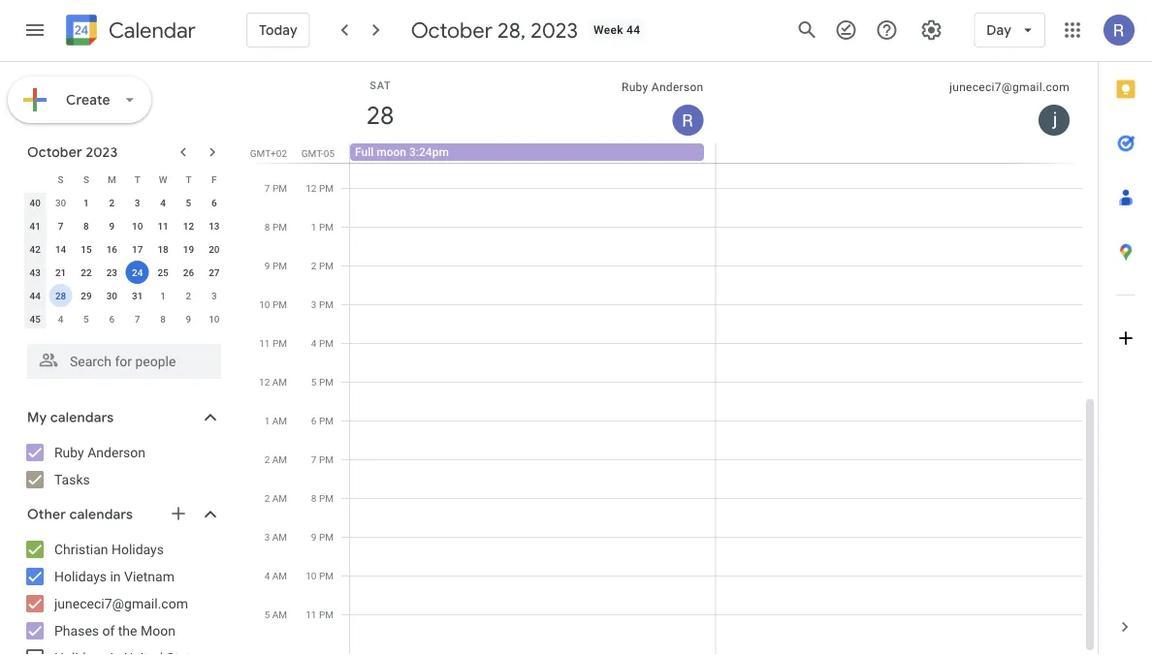 Task type: describe. For each thing, give the bounding box(es) containing it.
16 element
[[100, 238, 124, 261]]

4 am from the top
[[272, 493, 287, 505]]

12 element
[[177, 214, 200, 238]]

28 element
[[49, 284, 72, 308]]

24 cell
[[125, 261, 150, 284]]

christian holidays
[[54, 542, 164, 558]]

1 t from the left
[[135, 174, 140, 185]]

create
[[66, 91, 110, 109]]

12 for 12 am
[[259, 377, 270, 388]]

november 7 element
[[126, 308, 149, 331]]

settings menu image
[[920, 18, 944, 42]]

3 am
[[265, 532, 287, 543]]

7 am from the top
[[272, 609, 287, 621]]

full
[[355, 146, 374, 159]]

vietnam
[[124, 569, 175, 585]]

4 pm
[[311, 338, 334, 349]]

2 2 am from the top
[[265, 493, 287, 505]]

row containing 45
[[22, 308, 227, 331]]

45
[[30, 313, 41, 325]]

5 for 5 pm
[[311, 377, 317, 388]]

9 up '16' element
[[109, 220, 115, 232]]

6 am from the top
[[272, 571, 287, 582]]

1 vertical spatial 8 pm
[[311, 493, 334, 505]]

7 down 31 element
[[135, 313, 140, 325]]

calendar heading
[[105, 17, 196, 44]]

full moon 3:24pm row
[[342, 144, 1098, 163]]

19 element
[[177, 238, 200, 261]]

main drawer image
[[23, 18, 47, 42]]

row group inside october 2023 grid
[[22, 191, 227, 331]]

23 element
[[100, 261, 124, 284]]

22
[[81, 267, 92, 279]]

my calendars list
[[4, 438, 241, 496]]

22 element
[[75, 261, 98, 284]]

october for october 28, 2023
[[411, 16, 493, 44]]

anderson inside 28 column header
[[652, 81, 704, 94]]

5 pm
[[311, 377, 334, 388]]

w
[[159, 174, 167, 185]]

1 vertical spatial 7 pm
[[311, 454, 334, 466]]

christian
[[54, 542, 108, 558]]

in
[[110, 569, 121, 585]]

7 down 6 pm
[[311, 454, 317, 466]]

7 down gmt+02
[[265, 182, 270, 194]]

november 5 element
[[75, 308, 98, 331]]

7 up 14 element
[[58, 220, 63, 232]]

5 am
[[265, 609, 287, 621]]

october 2023
[[27, 144, 118, 161]]

november 6 element
[[100, 308, 124, 331]]

calendars for other calendars
[[70, 507, 133, 524]]

week 44
[[594, 23, 641, 37]]

2 cell from the left
[[717, 0, 1083, 655]]

gmt+02
[[250, 147, 287, 159]]

2 am from the top
[[272, 415, 287, 427]]

my calendars button
[[4, 403, 241, 434]]

21
[[55, 267, 66, 279]]

gmt-05
[[302, 147, 335, 159]]

phases of the moon
[[54, 623, 176, 639]]

28 cell
[[48, 284, 74, 308]]

13
[[209, 220, 220, 232]]

2 vertical spatial 11
[[306, 609, 317, 621]]

f
[[212, 174, 217, 185]]

8 inside "element"
[[160, 313, 166, 325]]

24
[[132, 267, 143, 279]]

6 for 6 pm
[[311, 415, 317, 427]]

43
[[30, 267, 41, 279]]

31
[[132, 290, 143, 302]]

ruby inside 28 column header
[[622, 81, 649, 94]]

my
[[27, 410, 47, 427]]

today button
[[246, 7, 310, 53]]

holidays in vietnam
[[54, 569, 175, 585]]

1 horizontal spatial 10 pm
[[306, 571, 334, 582]]

2 up 3 am
[[265, 493, 270, 505]]

10 element
[[126, 214, 149, 238]]

november 8 element
[[151, 308, 175, 331]]

1 horizontal spatial 9 pm
[[311, 532, 334, 543]]

junececi7@gmail.com inside '28' grid
[[950, 81, 1070, 94]]

29 element
[[75, 284, 98, 308]]

9 right 27 element
[[265, 260, 270, 272]]

16
[[106, 244, 117, 255]]

10 right 4 am
[[306, 571, 317, 582]]

0 vertical spatial 8 pm
[[265, 221, 287, 233]]

15 element
[[75, 238, 98, 261]]

row containing 44
[[22, 284, 227, 308]]

30 for 30 element
[[106, 290, 117, 302]]

1 pm
[[311, 221, 334, 233]]

week
[[594, 23, 624, 37]]

8 up 15 element
[[84, 220, 89, 232]]

12 for 12 pm
[[306, 182, 317, 194]]

other calendars
[[27, 507, 133, 524]]

25
[[158, 267, 169, 279]]

4 for 4 pm
[[311, 338, 317, 349]]

1 horizontal spatial 6
[[212, 197, 217, 209]]

9 right 3 am
[[311, 532, 317, 543]]

1 vertical spatial 2023
[[86, 144, 118, 161]]

2 s from the left
[[83, 174, 89, 185]]

0 vertical spatial 2023
[[531, 16, 578, 44]]

6 for "november 6" 'element'
[[109, 313, 115, 325]]

1 for 1 pm
[[311, 221, 317, 233]]

october 28, 2023
[[411, 16, 578, 44]]

15
[[81, 244, 92, 255]]

30 for september 30 element
[[55, 197, 66, 209]]

moon
[[377, 146, 407, 159]]

full moon 3:24pm button
[[350, 144, 704, 161]]

0 vertical spatial holidays
[[112, 542, 164, 558]]

20 element
[[203, 238, 226, 261]]

26 element
[[177, 261, 200, 284]]

12 am
[[259, 377, 287, 388]]

1 for 1 am
[[265, 415, 270, 427]]

Search for people text field
[[39, 344, 210, 379]]

10 up the 17 on the left top of page
[[132, 220, 143, 232]]

1 am
[[265, 415, 287, 427]]

14
[[55, 244, 66, 255]]

4 for 4 am
[[265, 571, 270, 582]]

28 inside cell
[[55, 290, 66, 302]]

28 column header
[[350, 62, 717, 144]]

29
[[81, 290, 92, 302]]

12 pm
[[306, 182, 334, 194]]

phases
[[54, 623, 99, 639]]

gmt-
[[302, 147, 324, 159]]

1 s from the left
[[58, 174, 64, 185]]

17
[[132, 244, 143, 255]]

2 down the m
[[109, 197, 115, 209]]



Task type: locate. For each thing, give the bounding box(es) containing it.
0 horizontal spatial ruby
[[54, 445, 84, 461]]

10 pm left 3 pm
[[259, 299, 287, 311]]

18 element
[[151, 238, 175, 261]]

ruby up tasks
[[54, 445, 84, 461]]

6 up 13 element
[[212, 197, 217, 209]]

11 element
[[151, 214, 175, 238]]

add other calendars image
[[169, 505, 188, 524]]

1 horizontal spatial 2023
[[531, 16, 578, 44]]

row containing 40
[[22, 191, 227, 214]]

0 horizontal spatial october
[[27, 144, 82, 161]]

0 horizontal spatial 10 pm
[[259, 299, 287, 311]]

3 up "10" element
[[135, 197, 140, 209]]

3 for 3 pm
[[311, 299, 317, 311]]

am up 4 am
[[272, 532, 287, 543]]

am down 3 am
[[272, 571, 287, 582]]

10
[[132, 220, 143, 232], [259, 299, 270, 311], [209, 313, 220, 325], [306, 571, 317, 582]]

0 horizontal spatial 11 pm
[[259, 338, 287, 349]]

24, today element
[[126, 261, 149, 284]]

the
[[118, 623, 137, 639]]

6 down 30 element
[[109, 313, 115, 325]]

05
[[324, 147, 335, 159]]

7 pm down 6 pm
[[311, 454, 334, 466]]

am down 1 am
[[272, 454, 287, 466]]

1 horizontal spatial junececi7@gmail.com
[[950, 81, 1070, 94]]

ruby anderson
[[622, 81, 704, 94], [54, 445, 146, 461]]

2
[[109, 197, 115, 209], [311, 260, 317, 272], [186, 290, 191, 302], [265, 454, 270, 466], [265, 493, 270, 505]]

0 horizontal spatial 2023
[[86, 144, 118, 161]]

4 am
[[265, 571, 287, 582]]

m
[[108, 174, 116, 185]]

1 vertical spatial 44
[[30, 290, 41, 302]]

0 vertical spatial ruby anderson
[[622, 81, 704, 94]]

1 horizontal spatial 11 pm
[[306, 609, 334, 621]]

2 pm
[[311, 260, 334, 272]]

0 vertical spatial 28
[[365, 99, 393, 131]]

5 up 12 element
[[186, 197, 191, 209]]

40
[[30, 197, 41, 209]]

1
[[84, 197, 89, 209], [311, 221, 317, 233], [160, 290, 166, 302], [265, 415, 270, 427]]

row containing 43
[[22, 261, 227, 284]]

row group containing 40
[[22, 191, 227, 331]]

2 down 26 element
[[186, 290, 191, 302]]

create button
[[8, 77, 151, 123]]

9 pm right 3 am
[[311, 532, 334, 543]]

0 vertical spatial 2 am
[[265, 454, 287, 466]]

calendars
[[50, 410, 114, 427], [70, 507, 133, 524]]

october for october 2023
[[27, 144, 82, 161]]

5 down 29 element
[[84, 313, 89, 325]]

november 3 element
[[203, 284, 226, 308]]

november 4 element
[[49, 308, 72, 331]]

0 vertical spatial october
[[411, 16, 493, 44]]

s
[[58, 174, 64, 185], [83, 174, 89, 185]]

11 up 18
[[158, 220, 169, 232]]

4 down the 28 cell
[[58, 313, 63, 325]]

4 for november 4 element
[[58, 313, 63, 325]]

0 horizontal spatial junececi7@gmail.com
[[54, 596, 188, 612]]

1 horizontal spatial 11
[[259, 338, 270, 349]]

1 vertical spatial 6
[[109, 313, 115, 325]]

8
[[84, 220, 89, 232], [265, 221, 270, 233], [160, 313, 166, 325], [311, 493, 317, 505]]

0 vertical spatial 7 pm
[[265, 182, 287, 194]]

sat 28
[[365, 79, 393, 131]]

other
[[27, 507, 66, 524]]

moon
[[141, 623, 176, 639]]

of
[[102, 623, 115, 639]]

8 right 13 element
[[265, 221, 270, 233]]

8 down november 1 element
[[160, 313, 166, 325]]

1 2 am from the top
[[265, 454, 287, 466]]

calendars up the christian holidays on the bottom of page
[[70, 507, 133, 524]]

november 10 element
[[203, 308, 226, 331]]

1 for november 1 element
[[160, 290, 166, 302]]

3 pm
[[311, 299, 334, 311]]

am
[[272, 377, 287, 388], [272, 415, 287, 427], [272, 454, 287, 466], [272, 493, 287, 505], [272, 532, 287, 543], [272, 571, 287, 582], [272, 609, 287, 621]]

5 am from the top
[[272, 532, 287, 543]]

column header
[[22, 168, 48, 191]]

28 inside column header
[[365, 99, 393, 131]]

holidays down christian
[[54, 569, 107, 585]]

27 element
[[203, 261, 226, 284]]

10 down the november 3 element
[[209, 313, 220, 325]]

tasks
[[54, 472, 90, 488]]

1 vertical spatial junececi7@gmail.com
[[54, 596, 188, 612]]

my calendars
[[27, 410, 114, 427]]

0 horizontal spatial s
[[58, 174, 64, 185]]

0 vertical spatial 9 pm
[[265, 260, 287, 272]]

2023 right 28,
[[531, 16, 578, 44]]

1 vertical spatial calendars
[[70, 507, 133, 524]]

30 element
[[100, 284, 124, 308]]

0 horizontal spatial 28
[[55, 290, 66, 302]]

ruby inside my calendars list
[[54, 445, 84, 461]]

november 9 element
[[177, 308, 200, 331]]

0 horizontal spatial 9 pm
[[265, 260, 287, 272]]

20
[[209, 244, 220, 255]]

1 horizontal spatial t
[[186, 174, 192, 185]]

junececi7@gmail.com down in
[[54, 596, 188, 612]]

sat
[[370, 79, 392, 91]]

anderson down the "my calendars" dropdown button
[[88, 445, 146, 461]]

30
[[55, 197, 66, 209], [106, 290, 117, 302]]

2 horizontal spatial 6
[[311, 415, 317, 427]]

ruby anderson down the week 44
[[622, 81, 704, 94]]

other calendars button
[[4, 500, 241, 531]]

3 for 3 am
[[265, 532, 270, 543]]

44 down the 43
[[30, 290, 41, 302]]

11 pm
[[259, 338, 287, 349], [306, 609, 334, 621]]

5 for november 5 element
[[84, 313, 89, 325]]

2 am down 1 am
[[265, 454, 287, 466]]

18
[[158, 244, 169, 255]]

other calendars list
[[4, 535, 241, 656]]

5
[[186, 197, 191, 209], [84, 313, 89, 325], [311, 377, 317, 388], [265, 609, 270, 621]]

column header inside october 2023 grid
[[22, 168, 48, 191]]

1 horizontal spatial ruby
[[622, 81, 649, 94]]

1 horizontal spatial 12
[[259, 377, 270, 388]]

am up 3 am
[[272, 493, 287, 505]]

9 down november 2 element
[[186, 313, 191, 325]]

30 right 40
[[55, 197, 66, 209]]

0 horizontal spatial 11
[[158, 220, 169, 232]]

28 down sat
[[365, 99, 393, 131]]

ruby anderson inside my calendars list
[[54, 445, 146, 461]]

3:24pm
[[410, 146, 449, 159]]

14 element
[[49, 238, 72, 261]]

10 pm right 4 am
[[306, 571, 334, 582]]

44 right week
[[627, 23, 641, 37]]

1 horizontal spatial 30
[[106, 290, 117, 302]]

1 vertical spatial 28
[[55, 290, 66, 302]]

row containing s
[[22, 168, 227, 191]]

0 horizontal spatial ruby anderson
[[54, 445, 146, 461]]

28 grid
[[248, 0, 1098, 655]]

september 30 element
[[49, 191, 72, 214]]

today
[[259, 21, 298, 39]]

cell
[[350, 0, 717, 655], [717, 0, 1083, 655]]

1 vertical spatial 11
[[259, 338, 270, 349]]

row
[[342, 0, 1083, 655], [22, 168, 227, 191], [22, 191, 227, 214], [22, 214, 227, 238], [22, 238, 227, 261], [22, 261, 227, 284], [22, 284, 227, 308], [22, 308, 227, 331]]

1 am from the top
[[272, 377, 287, 388]]

5 inside november 5 element
[[84, 313, 89, 325]]

1 horizontal spatial october
[[411, 16, 493, 44]]

0 vertical spatial junececi7@gmail.com
[[950, 81, 1070, 94]]

44 inside row
[[30, 290, 41, 302]]

23
[[106, 267, 117, 279]]

0 horizontal spatial 44
[[30, 290, 41, 302]]

1 vertical spatial october
[[27, 144, 82, 161]]

october
[[411, 16, 493, 44], [27, 144, 82, 161]]

anderson up full moon 3:24pm 'row'
[[652, 81, 704, 94]]

1 horizontal spatial 28
[[365, 99, 393, 131]]

0 horizontal spatial 6
[[109, 313, 115, 325]]

9 pm left 2 pm
[[265, 260, 287, 272]]

41
[[30, 220, 41, 232]]

0 vertical spatial 44
[[627, 23, 641, 37]]

1 vertical spatial 9 pm
[[311, 532, 334, 543]]

s up september 30 element
[[58, 174, 64, 185]]

5 down 4 am
[[265, 609, 270, 621]]

ruby anderson up tasks
[[54, 445, 146, 461]]

19
[[183, 244, 194, 255]]

0 vertical spatial calendars
[[50, 410, 114, 427]]

1 horizontal spatial holidays
[[112, 542, 164, 558]]

1 vertical spatial anderson
[[88, 445, 146, 461]]

None search field
[[0, 337, 241, 379]]

october left 28,
[[411, 16, 493, 44]]

6 pm
[[311, 415, 334, 427]]

4 down 3 am
[[265, 571, 270, 582]]

0 vertical spatial ruby
[[622, 81, 649, 94]]

1 down 12 pm
[[311, 221, 317, 233]]

12 inside 12 element
[[183, 220, 194, 232]]

1 horizontal spatial 7 pm
[[311, 454, 334, 466]]

anderson inside my calendars list
[[88, 445, 146, 461]]

0 vertical spatial anderson
[[652, 81, 704, 94]]

1 horizontal spatial 44
[[627, 23, 641, 37]]

12 down gmt-
[[306, 182, 317, 194]]

0 horizontal spatial 12
[[183, 220, 194, 232]]

2 horizontal spatial 11
[[306, 609, 317, 621]]

3 am from the top
[[272, 454, 287, 466]]

day button
[[975, 7, 1046, 53]]

6
[[212, 197, 217, 209], [109, 313, 115, 325], [311, 415, 317, 427]]

12 up 19
[[183, 220, 194, 232]]

calendars for my calendars
[[50, 410, 114, 427]]

november 2 element
[[177, 284, 200, 308]]

7
[[265, 182, 270, 194], [58, 220, 63, 232], [135, 313, 140, 325], [311, 454, 317, 466]]

anderson
[[652, 81, 704, 94], [88, 445, 146, 461]]

calendars right my
[[50, 410, 114, 427]]

9
[[109, 220, 115, 232], [265, 260, 270, 272], [186, 313, 191, 325], [311, 532, 317, 543]]

5 for 5 am
[[265, 609, 270, 621]]

0 vertical spatial 6
[[212, 197, 217, 209]]

0 horizontal spatial 8 pm
[[265, 221, 287, 233]]

3 up 4 am
[[265, 532, 270, 543]]

2 vertical spatial 6
[[311, 415, 317, 427]]

0 vertical spatial 30
[[55, 197, 66, 209]]

11 right 5 am
[[306, 609, 317, 621]]

1 down the 12 am
[[265, 415, 270, 427]]

8 pm down 6 pm
[[311, 493, 334, 505]]

7 pm
[[265, 182, 287, 194], [311, 454, 334, 466]]

2023 up the m
[[86, 144, 118, 161]]

21 element
[[49, 261, 72, 284]]

11 up the 12 am
[[259, 338, 270, 349]]

25 element
[[151, 261, 175, 284]]

t right the w
[[186, 174, 192, 185]]

27
[[209, 267, 220, 279]]

1 horizontal spatial 8 pm
[[311, 493, 334, 505]]

0 horizontal spatial t
[[135, 174, 140, 185]]

0 horizontal spatial 30
[[55, 197, 66, 209]]

full moon 3:24pm
[[355, 146, 449, 159]]

junececi7@gmail.com inside other calendars list
[[54, 596, 188, 612]]

8 pm
[[265, 221, 287, 233], [311, 493, 334, 505]]

0 vertical spatial 12
[[306, 182, 317, 194]]

2 am
[[265, 454, 287, 466], [265, 493, 287, 505]]

october up september 30 element
[[27, 144, 82, 161]]

0 vertical spatial 11
[[158, 220, 169, 232]]

3 down 2 pm
[[311, 299, 317, 311]]

17 element
[[126, 238, 149, 261]]

12 for 12
[[183, 220, 194, 232]]

13 element
[[203, 214, 226, 238]]

0 horizontal spatial anderson
[[88, 445, 146, 461]]

6 inside '28' grid
[[311, 415, 317, 427]]

28,
[[498, 16, 526, 44]]

calendar element
[[62, 11, 196, 53]]

tab list
[[1099, 62, 1153, 601]]

1 vertical spatial 12
[[183, 220, 194, 232]]

11 pm right 5 am
[[306, 609, 334, 621]]

12 up 1 am
[[259, 377, 270, 388]]

3 for the november 3 element
[[212, 290, 217, 302]]

1 vertical spatial 11 pm
[[306, 609, 334, 621]]

1 vertical spatial 2 am
[[265, 493, 287, 505]]

1 cell from the left
[[350, 0, 717, 655]]

1 vertical spatial ruby
[[54, 445, 84, 461]]

4 up 5 pm
[[311, 338, 317, 349]]

ruby down the week 44
[[622, 81, 649, 94]]

am down 4 am
[[272, 609, 287, 621]]

31 element
[[126, 284, 149, 308]]

holidays
[[112, 542, 164, 558], [54, 569, 107, 585]]

2023
[[531, 16, 578, 44], [86, 144, 118, 161]]

1 horizontal spatial s
[[83, 174, 89, 185]]

8 pm left the 1 pm
[[265, 221, 287, 233]]

8 down 6 pm
[[311, 493, 317, 505]]

october 2023 grid
[[18, 168, 227, 331]]

6 right 1 am
[[311, 415, 317, 427]]

1 vertical spatial 10 pm
[[306, 571, 334, 582]]

1 vertical spatial holidays
[[54, 569, 107, 585]]

2 up 3 pm
[[311, 260, 317, 272]]

42
[[30, 244, 41, 255]]

junececi7@gmail.com
[[950, 81, 1070, 94], [54, 596, 188, 612]]

am up 1 am
[[272, 377, 287, 388]]

5 up 6 pm
[[311, 377, 317, 388]]

28 down 21
[[55, 290, 66, 302]]

2 horizontal spatial 12
[[306, 182, 317, 194]]

t left the w
[[135, 174, 140, 185]]

0 horizontal spatial 7 pm
[[265, 182, 287, 194]]

1 horizontal spatial ruby anderson
[[622, 81, 704, 94]]

7 pm down gmt+02
[[265, 182, 287, 194]]

row group
[[22, 191, 227, 331]]

11 inside 11 element
[[158, 220, 169, 232]]

0 vertical spatial 10 pm
[[259, 299, 287, 311]]

3 up november 10 element
[[212, 290, 217, 302]]

26
[[183, 267, 194, 279]]

row containing 42
[[22, 238, 227, 261]]

1 horizontal spatial anderson
[[652, 81, 704, 94]]

30 down "23"
[[106, 290, 117, 302]]

november 1 element
[[151, 284, 175, 308]]

28
[[365, 99, 393, 131], [55, 290, 66, 302]]

10 pm
[[259, 299, 287, 311], [306, 571, 334, 582]]

2 vertical spatial 12
[[259, 377, 270, 388]]

0 vertical spatial 11 pm
[[259, 338, 287, 349]]

2 t from the left
[[186, 174, 192, 185]]

11 pm up the 12 am
[[259, 338, 287, 349]]

am down the 12 am
[[272, 415, 287, 427]]

junececi7@gmail.com down day dropdown button
[[950, 81, 1070, 94]]

calendar
[[109, 17, 196, 44]]

2 down 1 am
[[265, 454, 270, 466]]

1 vertical spatial ruby anderson
[[54, 445, 146, 461]]

44
[[627, 23, 641, 37], [30, 290, 41, 302]]

holidays up vietnam
[[112, 542, 164, 558]]

2 am up 3 am
[[265, 493, 287, 505]]

1 down "25" element
[[160, 290, 166, 302]]

12
[[306, 182, 317, 194], [183, 220, 194, 232], [259, 377, 270, 388]]

4 up 11 element
[[160, 197, 166, 209]]

1 vertical spatial 30
[[106, 290, 117, 302]]

10 right the november 3 element
[[259, 299, 270, 311]]

6 inside 'element'
[[109, 313, 115, 325]]

t
[[135, 174, 140, 185], [186, 174, 192, 185]]

4
[[160, 197, 166, 209], [58, 313, 63, 325], [311, 338, 317, 349], [265, 571, 270, 582]]

row containing 41
[[22, 214, 227, 238]]

0 horizontal spatial holidays
[[54, 569, 107, 585]]

s left the m
[[83, 174, 89, 185]]

saturday, october 28 element
[[358, 93, 403, 138]]

ruby anderson inside 28 column header
[[622, 81, 704, 94]]

day
[[987, 21, 1012, 39]]

1 right september 30 element
[[84, 197, 89, 209]]



Task type: vqa. For each thing, say whether or not it's contained in the screenshot.


